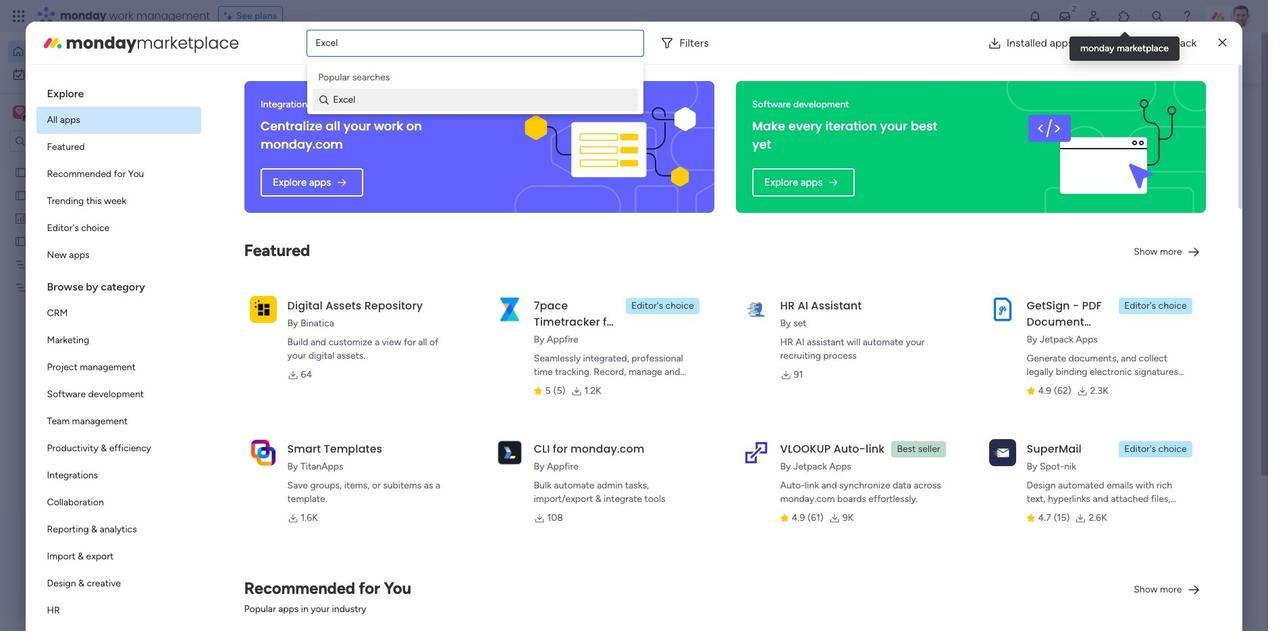 Task type: describe. For each thing, give the bounding box(es) containing it.
select product image
[[12, 9, 26, 23]]

update feed image
[[1059, 9, 1072, 23]]

templates image image
[[1017, 272, 1196, 365]]

v2 bolt switch image
[[1122, 50, 1130, 65]]

0 horizontal spatial public board image
[[14, 234, 27, 247]]

monday marketplace image
[[1118, 9, 1132, 23]]

Dropdown input text field
[[316, 37, 339, 49]]

1 banner logo image from the left
[[523, 81, 699, 213]]

search everything image
[[1151, 9, 1165, 23]]

1 horizontal spatial dapulse x slim image
[[1219, 35, 1227, 51]]

terry turtle image
[[281, 605, 308, 631]]

1 public board image from the top
[[14, 166, 27, 178]]

public dashboard image
[[14, 211, 27, 224]]

see plans image
[[224, 9, 236, 24]]

1 vertical spatial dapulse x slim image
[[1188, 98, 1204, 114]]

v2 user feedback image
[[1016, 50, 1026, 65]]



Task type: locate. For each thing, give the bounding box(es) containing it.
Search in workspace field
[[28, 133, 113, 149]]

public board image inside quick search results list box
[[266, 247, 281, 261]]

2 heading from the top
[[36, 269, 201, 300]]

heading
[[36, 76, 201, 107], [36, 269, 201, 300]]

workspace image
[[13, 105, 26, 120], [15, 105, 24, 120]]

0 vertical spatial dapulse x slim image
[[1219, 35, 1227, 51]]

2 image
[[1069, 1, 1081, 16]]

2 public board image from the top
[[14, 188, 27, 201]]

help image
[[1181, 9, 1194, 23]]

check circle image
[[1026, 127, 1034, 137]]

public board image
[[14, 166, 27, 178], [14, 188, 27, 201]]

dapulse x slim image
[[1219, 35, 1227, 51], [1188, 98, 1204, 114]]

1 horizontal spatial public board image
[[266, 247, 281, 261]]

public board image
[[14, 234, 27, 247], [266, 247, 281, 261]]

1 heading from the top
[[36, 76, 201, 107]]

monday marketplace image
[[42, 32, 63, 54]]

1 workspace image from the left
[[13, 105, 26, 120]]

notifications image
[[1029, 9, 1042, 23]]

close recently visited image
[[249, 110, 266, 126]]

terry turtle image
[[1231, 5, 1253, 27]]

option
[[8, 41, 164, 62], [8, 64, 164, 85], [36, 107, 201, 134], [36, 134, 201, 161], [0, 160, 172, 162], [36, 161, 201, 188], [36, 188, 201, 215], [36, 215, 201, 242], [36, 242, 201, 269], [36, 300, 201, 327], [36, 327, 201, 354], [36, 354, 201, 381], [36, 381, 201, 408], [36, 408, 201, 435], [36, 435, 201, 462], [36, 462, 201, 489], [36, 489, 201, 516], [36, 516, 201, 543], [36, 543, 201, 570], [36, 570, 201, 597], [36, 597, 201, 624]]

quick search results list box
[[249, 126, 973, 471]]

app logo image
[[250, 296, 277, 323], [496, 296, 523, 323], [743, 296, 770, 323], [989, 296, 1017, 323], [250, 439, 277, 466], [496, 439, 523, 466], [743, 439, 770, 466], [989, 439, 1017, 466]]

getting started element
[[1005, 492, 1208, 546]]

banner logo image
[[523, 81, 699, 213], [1015, 81, 1191, 213]]

1 vertical spatial heading
[[36, 269, 201, 300]]

1 vertical spatial public board image
[[14, 188, 27, 201]]

0 vertical spatial public board image
[[14, 166, 27, 178]]

list box
[[36, 76, 201, 631], [0, 158, 172, 481]]

2 workspace image from the left
[[15, 105, 24, 120]]

0 horizontal spatial banner logo image
[[523, 81, 699, 213]]

0 horizontal spatial dapulse x slim image
[[1188, 98, 1204, 114]]

invite members image
[[1088, 9, 1102, 23]]

workspace selection element
[[13, 104, 113, 122]]

component image
[[266, 433, 278, 446]]

1 horizontal spatial banner logo image
[[1015, 81, 1191, 213]]

2 banner logo image from the left
[[1015, 81, 1191, 213]]

check circle image
[[1026, 144, 1034, 154]]

0 vertical spatial heading
[[36, 76, 201, 107]]



Task type: vqa. For each thing, say whether or not it's contained in the screenshot.
V2 USER FEEDBACK IMAGE
yes



